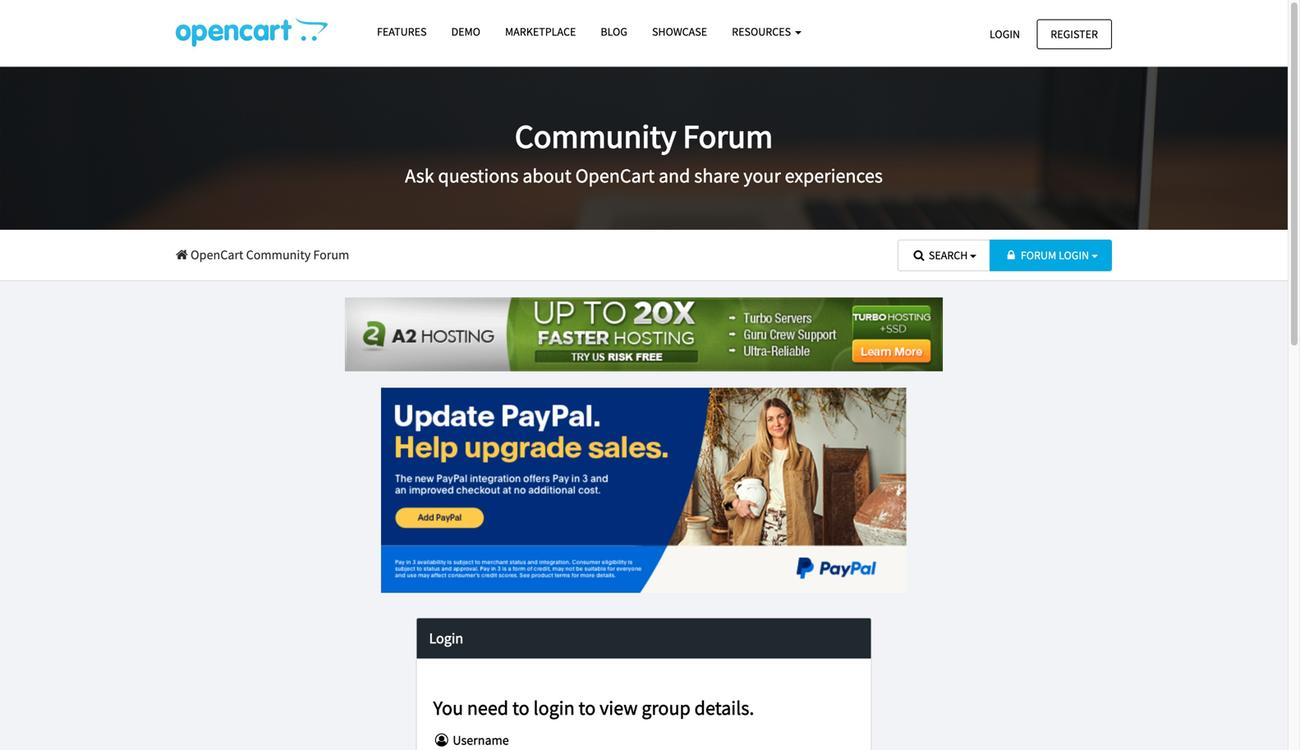 Task type: vqa. For each thing, say whether or not it's contained in the screenshot.
Courier
no



Task type: describe. For each thing, give the bounding box(es) containing it.
showcase
[[652, 24, 707, 39]]

forum inside forum login popup button
[[1021, 248, 1057, 263]]

demo link
[[439, 17, 493, 46]]

you
[[433, 696, 463, 721]]

0 horizontal spatial community
[[246, 247, 311, 263]]

opencart inside community forum ask questions about opencart and share your experiences
[[576, 164, 655, 188]]

a2 hosting image
[[345, 298, 943, 372]]

details.
[[695, 696, 754, 721]]

opencart community forum
[[188, 247, 349, 263]]

need
[[467, 696, 509, 721]]

username
[[450, 733, 509, 749]]

forum inside community forum ask questions about opencart and share your experiences
[[683, 116, 773, 157]]

login link
[[976, 19, 1034, 49]]

your
[[744, 164, 781, 188]]

community inside community forum ask questions about opencart and share your experiences
[[515, 116, 676, 157]]

search
[[929, 248, 968, 263]]

showcase link
[[640, 17, 720, 46]]

1 horizontal spatial login
[[990, 27, 1020, 41]]

about
[[523, 164, 572, 188]]

experiences
[[785, 164, 883, 188]]

features link
[[365, 17, 439, 46]]

home image
[[176, 249, 188, 262]]

0 horizontal spatial forum
[[313, 247, 349, 263]]

marketplace link
[[493, 17, 588, 46]]

user circle o image
[[433, 735, 450, 748]]

resources link
[[720, 17, 814, 46]]

view
[[600, 696, 638, 721]]

register link
[[1037, 19, 1112, 49]]

paypal payment gateway image
[[381, 388, 907, 594]]

search button
[[898, 240, 991, 271]]

and
[[659, 164, 691, 188]]



Task type: locate. For each thing, give the bounding box(es) containing it.
2 vertical spatial login
[[429, 630, 463, 648]]

login left register
[[990, 27, 1020, 41]]

0 vertical spatial community
[[515, 116, 676, 157]]

0 vertical spatial opencart
[[576, 164, 655, 188]]

forum login
[[1021, 248, 1090, 263]]

login up you
[[429, 630, 463, 648]]

resources
[[732, 24, 794, 39]]

1 vertical spatial community
[[246, 247, 311, 263]]

login inside popup button
[[1059, 248, 1090, 263]]

blog
[[601, 24, 628, 39]]

opencart right home image in the top of the page
[[191, 247, 244, 263]]

lock image
[[1004, 250, 1019, 261]]

group
[[642, 696, 691, 721]]

share
[[694, 164, 740, 188]]

search image
[[912, 250, 927, 261]]

features
[[377, 24, 427, 39]]

login right lock icon
[[1059, 248, 1090, 263]]

register
[[1051, 27, 1098, 41]]

you need to login to view group details.
[[433, 696, 754, 721]]

0 horizontal spatial to
[[513, 696, 530, 721]]

2 horizontal spatial login
[[1059, 248, 1090, 263]]

login
[[990, 27, 1020, 41], [1059, 248, 1090, 263], [429, 630, 463, 648]]

2 horizontal spatial forum
[[1021, 248, 1057, 263]]

demo
[[451, 24, 481, 39]]

to
[[513, 696, 530, 721], [579, 696, 596, 721]]

1 to from the left
[[513, 696, 530, 721]]

1 vertical spatial login
[[1059, 248, 1090, 263]]

1 horizontal spatial opencart
[[576, 164, 655, 188]]

login
[[534, 696, 575, 721]]

ask
[[405, 164, 434, 188]]

1 horizontal spatial forum
[[683, 116, 773, 157]]

to left view
[[579, 696, 596, 721]]

opencart community forum link
[[176, 247, 349, 263]]

questions
[[438, 164, 519, 188]]

1 horizontal spatial community
[[515, 116, 676, 157]]

0 horizontal spatial login
[[429, 630, 463, 648]]

0 horizontal spatial opencart
[[191, 247, 244, 263]]

opencart
[[576, 164, 655, 188], [191, 247, 244, 263]]

1 vertical spatial opencart
[[191, 247, 244, 263]]

2 to from the left
[[579, 696, 596, 721]]

community
[[515, 116, 676, 157], [246, 247, 311, 263]]

marketplace
[[505, 24, 576, 39]]

opencart left and
[[576, 164, 655, 188]]

to left login
[[513, 696, 530, 721]]

0 vertical spatial login
[[990, 27, 1020, 41]]

1 horizontal spatial to
[[579, 696, 596, 721]]

community forum ask questions about opencart and share your experiences
[[405, 116, 883, 188]]

forum
[[683, 116, 773, 157], [313, 247, 349, 263], [1021, 248, 1057, 263]]

forum login button
[[990, 240, 1112, 271]]

blog link
[[588, 17, 640, 46]]



